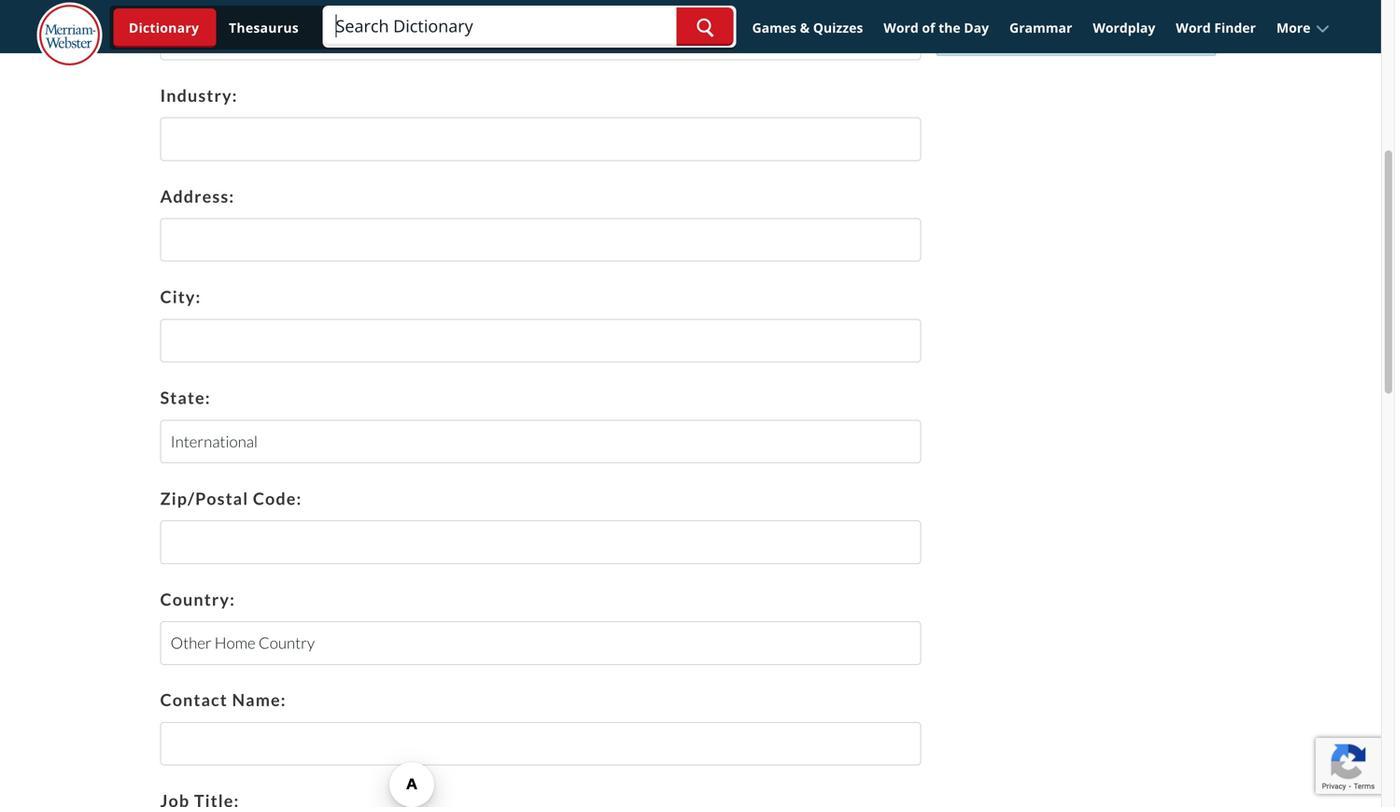 Task type: vqa. For each thing, say whether or not it's contained in the screenshot.
Search SEARCH FIELD
yes



Task type: locate. For each thing, give the bounding box(es) containing it.
code:
[[253, 488, 302, 509]]

word finder link
[[1168, 11, 1265, 44]]

word
[[884, 19, 919, 36], [1177, 19, 1212, 36]]

Search search field
[[325, 7, 734, 46]]

Company Url: text field
[[160, 17, 922, 60]]

word left of
[[884, 19, 919, 36]]

word left the finder
[[1177, 19, 1212, 36]]

address:
[[160, 186, 235, 206]]

&
[[800, 19, 810, 36]]

None text field
[[160, 117, 922, 161], [160, 218, 922, 262], [160, 117, 922, 161], [160, 218, 922, 262]]

merriam webster - established 1828 image
[[37, 2, 102, 69]]

zip/postal
[[160, 488, 249, 509]]

0 horizontal spatial word
[[884, 19, 919, 36]]

None submit
[[1105, 4, 1204, 40]]

zip/postal code:
[[160, 488, 302, 509]]

day
[[964, 19, 989, 36]]

grammar link
[[1002, 11, 1081, 44]]

industry:
[[160, 85, 238, 105]]

None text field
[[160, 319, 922, 363]]

finder
[[1215, 19, 1257, 36]]

contact name:
[[160, 690, 287, 710]]

2 word from the left
[[1177, 19, 1212, 36]]

word of the day
[[884, 19, 989, 36]]

more
[[1277, 19, 1311, 36]]

merriam-webster logo link
[[37, 2, 102, 69]]

1 horizontal spatial word
[[1177, 19, 1212, 36]]

1 word from the left
[[884, 19, 919, 36]]

more button
[[1269, 11, 1339, 44]]

country:
[[160, 589, 235, 609]]



Task type: describe. For each thing, give the bounding box(es) containing it.
Zip/Postal Code: text field
[[160, 521, 922, 564]]

wordplay
[[1093, 19, 1156, 36]]

the
[[939, 19, 961, 36]]

word of the day link
[[876, 11, 998, 44]]

word for word finder
[[1177, 19, 1212, 36]]

Contact Name: text field
[[160, 722, 922, 766]]

of
[[922, 19, 936, 36]]

quizzes
[[814, 19, 864, 36]]

word finder
[[1177, 19, 1257, 36]]

state:
[[160, 387, 211, 408]]

contact
[[160, 690, 228, 710]]

grammar
[[1010, 19, 1073, 36]]

Subscribe to Word of the Day text field
[[950, 4, 1095, 40]]

word for word of the day
[[884, 19, 919, 36]]

games & quizzes link
[[744, 11, 872, 44]]

city:
[[160, 286, 201, 307]]

search word image
[[696, 18, 714, 38]]

toggle search dictionary/thesaurus image
[[114, 8, 216, 48]]

name:
[[232, 690, 287, 710]]

games
[[753, 19, 797, 36]]

wordplay link
[[1085, 11, 1164, 44]]

games & quizzes
[[753, 19, 864, 36]]



